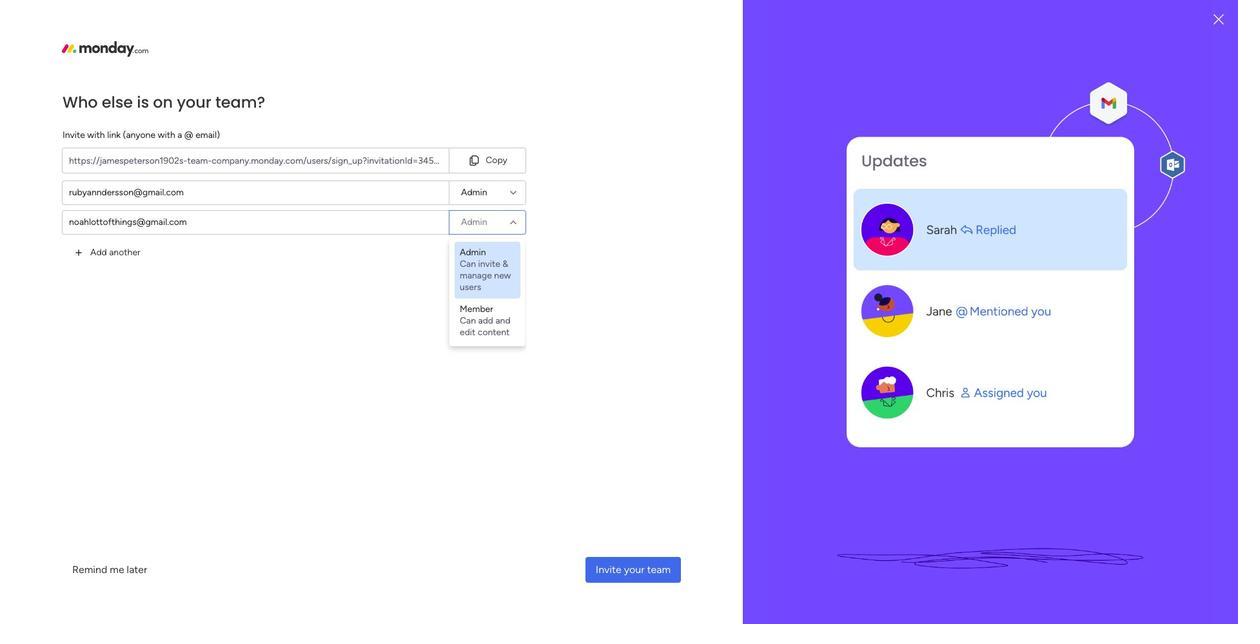 Task type: vqa. For each thing, say whether or not it's contained in the screenshot.
information
no



Task type: describe. For each thing, give the bounding box(es) containing it.
learn
[[1038, 543, 1061, 554]]

team?
[[215, 91, 265, 113]]

quick search button
[[1088, 68, 1181, 94]]

create
[[116, 213, 142, 224]]

james peterson image
[[1203, 31, 1223, 52]]

explore templates button
[[995, 443, 1173, 468]]

complete your profile
[[1007, 124, 1121, 138]]

boost your workflow in minutes with ready-made templates
[[995, 405, 1163, 433]]

recent
[[318, 81, 348, 94]]

your right on
[[177, 91, 212, 113]]

install
[[1020, 228, 1045, 240]]

your inside boost your workflow in minutes with ready-made templates
[[1025, 405, 1045, 417]]

1 enter email here email field from the top
[[62, 180, 449, 205]]

this
[[32, 199, 48, 210]]

member can add and edit content
[[460, 304, 511, 338]]

manage
[[460, 270, 492, 281]]

explore templates
[[1042, 449, 1126, 461]]

with inside boost your workflow in minutes with ready-made templates
[[1143, 405, 1163, 417]]

remind
[[72, 564, 107, 576]]

quickly
[[223, 81, 258, 94]]

register in one click →
[[714, 7, 812, 19]]

in inside boost your workflow in minutes with ready-made templates
[[1093, 405, 1101, 417]]

add
[[90, 247, 107, 258]]

browse workspaces button
[[9, 124, 128, 144]]

and inside member can add and edit content
[[496, 315, 511, 326]]

on
[[153, 91, 173, 113]]

my
[[28, 91, 41, 102]]

workspaces inside button
[[47, 128, 95, 139]]

add
[[478, 315, 494, 326]]

member
[[460, 304, 494, 315]]

this workspace is empty. join this workspace to create content.
[[23, 199, 142, 238]]

invite your team button
[[586, 558, 681, 583]]

0 horizontal spatial lottie animation element
[[0, 494, 165, 625]]

who
[[63, 91, 98, 113]]

one
[[762, 7, 778, 19]]

admin can invite & manage new users
[[460, 247, 511, 293]]

quick search
[[1109, 75, 1171, 87]]

my work
[[28, 91, 63, 102]]

a
[[178, 129, 182, 140]]

→
[[803, 7, 812, 19]]

monday
[[57, 34, 102, 48]]

2 enter email here email field from the top
[[62, 210, 449, 235]]

email)
[[196, 129, 220, 140]]

team
[[1046, 195, 1069, 207]]

install our mobile app link
[[1007, 227, 1181, 241]]

copy button
[[449, 147, 527, 173]]

our
[[1047, 228, 1063, 240]]

new
[[494, 270, 511, 281]]

add another button
[[62, 240, 151, 266]]

is for on
[[137, 91, 149, 113]]

who else is on your team? dialog
[[0, 0, 1239, 625]]

monday.com
[[1082, 543, 1135, 554]]

management
[[130, 34, 200, 48]]

access
[[260, 81, 292, 94]]

complete profile link
[[1007, 210, 1181, 225]]

remind me later button
[[62, 558, 158, 583]]

my work button
[[8, 87, 139, 107]]

enable desktop notifications
[[1020, 179, 1146, 190]]

to
[[105, 213, 114, 224]]

@
[[184, 129, 193, 140]]

1 horizontal spatial with
[[158, 129, 175, 140]]

desktop
[[1051, 179, 1087, 190]]

install our mobile app
[[1020, 228, 1115, 240]]

register
[[714, 7, 750, 19]]

complete profile
[[1020, 212, 1092, 223]]

explore
[[1042, 449, 1077, 461]]

0 vertical spatial profile
[[1088, 124, 1121, 138]]

boards,
[[351, 81, 385, 94]]

app
[[1097, 228, 1115, 240]]

how
[[1063, 543, 1080, 554]]

0 vertical spatial in
[[752, 7, 760, 19]]

invite for invite your team
[[596, 564, 622, 576]]

learn how monday.com works
[[1038, 543, 1161, 554]]

else
[[102, 91, 133, 113]]

browse
[[15, 128, 45, 139]]

close image
[[1213, 13, 1226, 26]]

enable desktop notifications link
[[1007, 177, 1181, 192]]

complete for complete profile
[[1020, 212, 1062, 223]]

minutes
[[1103, 405, 1140, 417]]

&
[[503, 258, 509, 269]]

monday work management
[[57, 34, 200, 48]]

visited
[[306, 132, 342, 146]]

ready-
[[995, 421, 1025, 433]]

quickly access your recent boards, inbox and workspaces
[[223, 81, 491, 94]]

who else is on your team?
[[63, 91, 265, 113]]

content.
[[65, 227, 99, 238]]

add another
[[90, 247, 141, 258]]

click
[[781, 7, 800, 19]]

admin inside admin can invite & manage new users
[[460, 247, 486, 258]]

me
[[110, 564, 124, 576]]



Task type: locate. For each thing, give the bounding box(es) containing it.
templates right explore
[[1079, 449, 1126, 461]]

0 horizontal spatial with
[[87, 129, 105, 140]]

inbox
[[387, 81, 413, 94]]

users
[[460, 282, 482, 293]]

your
[[294, 81, 315, 94], [177, 91, 212, 113], [1025, 405, 1045, 417], [624, 564, 645, 576]]

1 vertical spatial can
[[460, 315, 476, 326]]

can up edit
[[460, 315, 476, 326]]

0 vertical spatial and
[[416, 81, 433, 94]]

browse workspaces
[[15, 128, 95, 139]]

0 horizontal spatial work
[[43, 91, 63, 102]]

enable
[[1020, 179, 1049, 190]]

2 horizontal spatial with
[[1143, 405, 1163, 417]]

can inside member can add and edit content
[[460, 315, 476, 326]]

lottie animation image
[[0, 494, 165, 625]]

workspace
[[50, 199, 94, 210], [59, 213, 103, 224]]

circle o image for enable
[[1007, 180, 1015, 190]]

invite left team
[[596, 564, 622, 576]]

(0/1)
[[1114, 195, 1135, 207]]

Search in workspace field
[[27, 154, 108, 169]]

0 vertical spatial templates
[[1053, 421, 1100, 433]]

1 vertical spatial and
[[496, 315, 511, 326]]

search
[[1138, 75, 1171, 87]]

circle o image for install
[[1007, 229, 1015, 239]]

1 vertical spatial profile
[[1065, 212, 1092, 223]]

your
[[1061, 124, 1085, 138]]

(anyone
[[123, 129, 156, 140]]

notifications
[[1090, 179, 1146, 190]]

complete
[[1007, 124, 1058, 138], [1020, 212, 1062, 223]]

2 horizontal spatial invite
[[1020, 195, 1044, 207]]

1 horizontal spatial invite
[[596, 564, 622, 576]]

0 vertical spatial admin
[[461, 187, 488, 198]]

1 horizontal spatial in
[[1093, 405, 1101, 417]]

is inside dialog
[[137, 91, 149, 113]]

this
[[42, 213, 57, 224]]

workspaces right the 'inbox'
[[435, 81, 491, 94]]

invite
[[478, 258, 501, 269]]

can for can invite & manage new users
[[460, 258, 476, 269]]

lottie animation element
[[622, 57, 985, 106], [0, 494, 165, 625]]

1 vertical spatial complete
[[1020, 212, 1062, 223]]

Enter email here email field
[[62, 180, 449, 205], [62, 210, 449, 235]]

getting started element
[[987, 515, 1181, 567]]

is left empty.
[[96, 199, 103, 210]]

1 horizontal spatial is
[[137, 91, 149, 113]]

invite team members (0/1)
[[1020, 195, 1135, 207]]

circle o image
[[1007, 213, 1015, 222]]

0 vertical spatial workspaces
[[435, 81, 491, 94]]

invite for invite with link (anyone with a @ email)
[[63, 129, 85, 140]]

boost
[[995, 405, 1022, 417]]

with
[[87, 129, 105, 140], [158, 129, 175, 140], [1143, 405, 1163, 417]]

can up manage
[[460, 258, 476, 269]]

0 horizontal spatial workspaces
[[47, 128, 95, 139]]

1 horizontal spatial and
[[496, 315, 511, 326]]

mobile
[[1066, 228, 1095, 240]]

0 vertical spatial workspace
[[50, 199, 94, 210]]

register in one click → link
[[714, 7, 812, 19]]

your left recent
[[294, 81, 315, 94]]

1 horizontal spatial lottie animation element
[[622, 57, 985, 106]]

0 horizontal spatial invite
[[63, 129, 85, 140]]

1 vertical spatial workspaces
[[47, 128, 95, 139]]

2 vertical spatial admin
[[460, 247, 486, 258]]

1 vertical spatial templates
[[1079, 449, 1126, 461]]

workflow
[[1048, 405, 1090, 417]]

1 vertical spatial work
[[43, 91, 63, 102]]

1 vertical spatial workspace
[[59, 213, 103, 224]]

invite
[[63, 129, 85, 140], [1020, 195, 1044, 207], [596, 564, 622, 576]]

invite your team image
[[769, 0, 1213, 625]]

1 vertical spatial circle o image
[[1007, 229, 1015, 239]]

is for empty.
[[96, 199, 103, 210]]

1 vertical spatial enter email here email field
[[62, 210, 449, 235]]

link
[[107, 129, 121, 140]]

recently visited
[[256, 132, 342, 146]]

can inside admin can invite & manage new users
[[460, 258, 476, 269]]

templates image image
[[999, 304, 1169, 393]]

invite for invite team members (0/1)
[[1020, 195, 1044, 207]]

circle o image down circle o icon
[[1007, 229, 1015, 239]]

2 circle o image from the top
[[1007, 229, 1015, 239]]

your left team
[[624, 564, 645, 576]]

is left on
[[137, 91, 149, 113]]

2 can from the top
[[460, 315, 476, 326]]

0 vertical spatial work
[[104, 34, 127, 48]]

1 horizontal spatial workspaces
[[435, 81, 491, 94]]

circle o image inside the install our mobile app link
[[1007, 229, 1015, 239]]

is inside this workspace is empty. join this workspace to create content.
[[96, 199, 103, 210]]

close recently visited image
[[238, 131, 254, 146]]

workspaces
[[435, 81, 491, 94], [47, 128, 95, 139]]

0 vertical spatial can
[[460, 258, 476, 269]]

complete for complete your profile
[[1007, 124, 1058, 138]]

recently
[[256, 132, 304, 146]]

0 vertical spatial complete
[[1007, 124, 1058, 138]]

invite team members (0/1) link
[[1020, 194, 1181, 208]]

0 horizontal spatial in
[[752, 7, 760, 19]]

join
[[23, 213, 40, 224]]

your inside button
[[624, 564, 645, 576]]

1 vertical spatial in
[[1093, 405, 1101, 417]]

and up content
[[496, 315, 511, 326]]

with left a
[[158, 129, 175, 140]]

in left one
[[752, 7, 760, 19]]

0 vertical spatial is
[[137, 91, 149, 113]]

dapulse x slim image
[[1161, 119, 1177, 135]]

is
[[137, 91, 149, 113], [96, 199, 103, 210]]

1 vertical spatial is
[[96, 199, 103, 210]]

with right minutes
[[1143, 405, 1163, 417]]

templates inside boost your workflow in minutes with ready-made templates
[[1053, 421, 1100, 433]]

invite up search in workspace field
[[63, 129, 85, 140]]

another
[[109, 247, 141, 258]]

0 vertical spatial circle o image
[[1007, 180, 1015, 190]]

2 vertical spatial invite
[[596, 564, 622, 576]]

profile right your
[[1088, 124, 1121, 138]]

members
[[1072, 195, 1112, 207]]

work for my
[[43, 91, 63, 102]]

and right the 'inbox'
[[416, 81, 433, 94]]

work
[[104, 34, 127, 48], [43, 91, 63, 102]]

work right my
[[43, 91, 63, 102]]

content
[[478, 327, 510, 338]]

templates down the workflow
[[1053, 421, 1100, 433]]

circle o image
[[1007, 180, 1015, 190], [1007, 229, 1015, 239]]

remind me later
[[72, 564, 147, 576]]

made
[[1025, 421, 1051, 433]]

1 circle o image from the top
[[1007, 180, 1015, 190]]

workspace up content.
[[59, 213, 103, 224]]

1 vertical spatial lottie animation element
[[0, 494, 165, 625]]

work right monday
[[104, 34, 127, 48]]

admin
[[461, 187, 488, 198], [461, 216, 488, 227], [460, 247, 486, 258]]

1 vertical spatial admin
[[461, 216, 488, 227]]

workspaces up search in workspace field
[[47, 128, 95, 139]]

quick
[[1109, 75, 1136, 87]]

invite with link (anyone with a @ email)
[[63, 129, 220, 140]]

circle o image left enable
[[1007, 180, 1015, 190]]

works
[[1137, 543, 1161, 554]]

can
[[460, 258, 476, 269], [460, 315, 476, 326]]

complete left your
[[1007, 124, 1058, 138]]

empty.
[[105, 199, 133, 210]]

invite your team
[[596, 564, 671, 576]]

templates inside "button"
[[1079, 449, 1126, 461]]

invite down enable
[[1020, 195, 1044, 207]]

in left minutes
[[1093, 405, 1101, 417]]

invite inside button
[[596, 564, 622, 576]]

0 horizontal spatial is
[[96, 199, 103, 210]]

later
[[127, 564, 147, 576]]

complete up 'install'
[[1020, 212, 1062, 223]]

0 vertical spatial enter email here email field
[[62, 180, 449, 205]]

logo image
[[62, 41, 149, 57]]

work for monday
[[104, 34, 127, 48]]

1 horizontal spatial work
[[104, 34, 127, 48]]

your up made
[[1025, 405, 1045, 417]]

0 vertical spatial invite
[[63, 129, 85, 140]]

work inside my work button
[[43, 91, 63, 102]]

with left link
[[87, 129, 105, 140]]

templates
[[1053, 421, 1100, 433], [1079, 449, 1126, 461]]

and
[[416, 81, 433, 94], [496, 315, 511, 326]]

team
[[648, 564, 671, 576]]

profile down invite team members (0/1)
[[1065, 212, 1092, 223]]

circle o image inside enable desktop notifications 'link'
[[1007, 180, 1015, 190]]

Invite with link (anyone with a @ email) text field
[[62, 147, 449, 173]]

v2 bolt switch image
[[1098, 74, 1106, 88]]

edit
[[460, 327, 476, 338]]

profile
[[1088, 124, 1121, 138], [1065, 212, 1092, 223]]

can for can add and edit content
[[460, 315, 476, 326]]

workspace up the this
[[50, 199, 94, 210]]

in
[[752, 7, 760, 19], [1093, 405, 1101, 417]]

copy
[[486, 155, 508, 166]]

0 vertical spatial lottie animation element
[[622, 57, 985, 106]]

1 vertical spatial invite
[[1020, 195, 1044, 207]]

0 horizontal spatial and
[[416, 81, 433, 94]]

1 can from the top
[[460, 258, 476, 269]]



